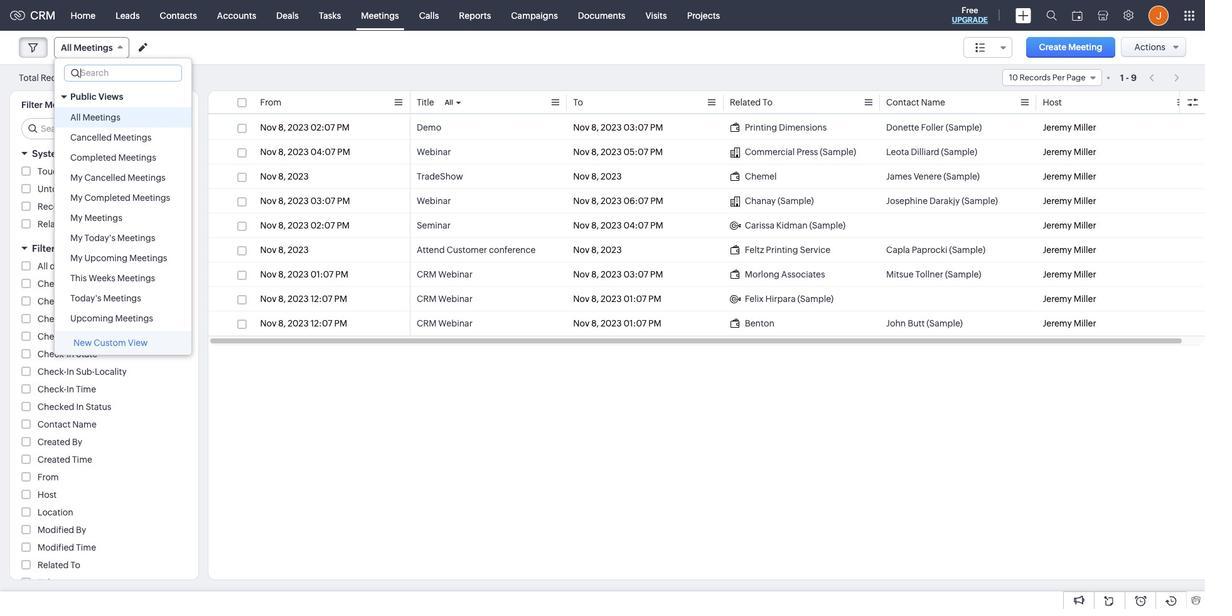 Task type: locate. For each thing, give the bounding box(es) containing it.
Search text field
[[65, 65, 181, 81], [22, 119, 188, 139]]

jeremy for john butt (sample)
[[1043, 318, 1072, 328]]

all inside option
[[70, 112, 81, 122]]

check- for check-in country
[[38, 332, 67, 342]]

crm for morlong associates
[[417, 269, 437, 279]]

02:07 for demo
[[311, 122, 335, 132]]

all meetings down home link
[[61, 43, 113, 53]]

8 miller from the top
[[1074, 294, 1097, 304]]

check- for check-in sub-locality
[[38, 367, 67, 377]]

2 webinar link from the top
[[417, 195, 451, 207]]

time down created by
[[72, 455, 92, 465]]

chanay (sample) link
[[730, 195, 814, 207]]

completed up the touched records
[[70, 153, 117, 163]]

1 vertical spatial all meetings
[[70, 112, 120, 122]]

action
[[69, 202, 96, 212], [106, 219, 133, 229]]

(sample) for donette foller (sample)
[[946, 122, 982, 132]]

2 02:07 from the top
[[311, 220, 335, 230]]

3 check- from the top
[[38, 314, 67, 324]]

webinar
[[417, 147, 451, 157], [417, 196, 451, 206], [438, 269, 473, 279], [438, 294, 473, 304], [438, 318, 473, 328]]

meetings up 'my cancelled meetings'
[[118, 153, 156, 163]]

1 modified from the top
[[38, 525, 74, 535]]

sub-
[[76, 367, 95, 377]]

row group
[[208, 116, 1206, 336]]

2 vertical spatial 01:07
[[624, 318, 647, 328]]

check-
[[38, 279, 67, 289], [38, 296, 67, 306], [38, 314, 67, 324], [38, 332, 67, 342], [38, 349, 67, 359], [38, 367, 67, 377], [38, 384, 67, 394]]

0 vertical spatial related to
[[730, 97, 773, 107]]

1 vertical spatial cancelled
[[84, 173, 126, 183]]

records down 'my cancelled meetings'
[[85, 184, 119, 194]]

tradeshow
[[417, 171, 463, 181]]

5 jeremy miller from the top
[[1043, 220, 1097, 230]]

meetings up view
[[115, 313, 153, 323]]

visits
[[646, 10, 667, 20]]

6 jeremy miller from the top
[[1043, 245, 1097, 255]]

my right record
[[70, 193, 83, 203]]

1 horizontal spatial related to
[[730, 97, 773, 107]]

check- down the check-in by
[[38, 314, 67, 324]]

1 vertical spatial nov 8, 2023 12:07 pm
[[260, 318, 347, 328]]

7 check- from the top
[[38, 384, 67, 394]]

mitsue
[[887, 269, 914, 279]]

0 vertical spatial crm webinar
[[417, 269, 473, 279]]

new custom view link
[[55, 332, 192, 355]]

modified for modified time
[[38, 543, 74, 553]]

1 horizontal spatial action
[[106, 219, 133, 229]]

(sample) for felix hirpara (sample)
[[798, 294, 834, 304]]

all inside field
[[61, 43, 72, 53]]

4 jeremy miller from the top
[[1043, 196, 1097, 206]]

miller for mitsue tollner (sample)
[[1074, 269, 1097, 279]]

2 nov 8, 2023 12:07 pm from the top
[[260, 318, 347, 328]]

upcoming up the 'country'
[[70, 313, 113, 323]]

3 jeremy from the top
[[1043, 171, 1072, 181]]

all meetings down by
[[70, 112, 120, 122]]

6 check- from the top
[[38, 367, 67, 377]]

01:07 for felix hirpara (sample)
[[624, 294, 647, 304]]

2 vertical spatial related
[[38, 560, 69, 570]]

contact name up created by
[[38, 419, 97, 430]]

2 vertical spatial crm webinar
[[417, 318, 473, 328]]

3 jeremy miller from the top
[[1043, 171, 1097, 181]]

8 jeremy miller from the top
[[1043, 294, 1097, 304]]

miller for john butt (sample)
[[1074, 318, 1097, 328]]

host
[[1043, 97, 1062, 107], [38, 490, 57, 500]]

action up my today's meetings on the left top of the page
[[106, 219, 133, 229]]

related to up printing dimensions link
[[730, 97, 773, 107]]

7 jeremy from the top
[[1043, 269, 1072, 279]]

0 vertical spatial created
[[38, 437, 70, 447]]

records inside field
[[1020, 73, 1051, 82]]

jeremy
[[1043, 122, 1072, 132], [1043, 147, 1072, 157], [1043, 171, 1072, 181], [1043, 196, 1072, 206], [1043, 220, 1072, 230], [1043, 245, 1072, 255], [1043, 269, 1072, 279], [1043, 294, 1072, 304], [1043, 318, 1072, 328]]

(sample) for leota dilliard (sample)
[[941, 147, 978, 157]]

1 vertical spatial webinar link
[[417, 195, 451, 207]]

in for time
[[66, 384, 74, 394]]

1 vertical spatial host
[[38, 490, 57, 500]]

9 miller from the top
[[1074, 318, 1097, 328]]

search text field up public views 'dropdown button'
[[65, 65, 181, 81]]

0 vertical spatial today's
[[84, 233, 116, 243]]

0 vertical spatial nov 8, 2023 04:07 pm
[[260, 147, 350, 157]]

0 vertical spatial name
[[921, 97, 946, 107]]

7 jeremy miller from the top
[[1043, 269, 1097, 279]]

2 vertical spatial time
[[76, 543, 96, 553]]

action up related records action
[[69, 202, 96, 212]]

1 horizontal spatial to
[[573, 97, 583, 107]]

check- down check-in city
[[38, 332, 67, 342]]

attend
[[417, 245, 445, 255]]

5 my from the top
[[70, 253, 83, 263]]

in left state
[[66, 349, 74, 359]]

8,
[[278, 122, 286, 132], [592, 122, 599, 132], [278, 147, 286, 157], [592, 147, 599, 157], [278, 171, 286, 181], [592, 171, 599, 181], [278, 196, 286, 206], [592, 196, 599, 206], [278, 220, 286, 230], [592, 220, 599, 230], [278, 245, 286, 255], [592, 245, 599, 255], [278, 269, 286, 279], [592, 269, 599, 279], [278, 294, 286, 304], [592, 294, 599, 304], [278, 318, 286, 328], [592, 318, 599, 328]]

this
[[70, 273, 87, 283]]

meetings down my upcoming meetings
[[117, 273, 155, 283]]

1 vertical spatial time
[[72, 455, 92, 465]]

modified down "modified by"
[[38, 543, 74, 553]]

day
[[50, 261, 65, 271]]

1 horizontal spatial contact
[[887, 97, 920, 107]]

webinar link
[[417, 146, 451, 158], [417, 195, 451, 207]]

06:07
[[624, 196, 649, 206]]

in left sub-
[[66, 367, 74, 377]]

0 vertical spatial all meetings
[[61, 43, 113, 53]]

filter down total
[[21, 100, 43, 110]]

0 vertical spatial 01:07
[[311, 269, 334, 279]]

by up the modified time
[[76, 525, 86, 535]]

01:07 for benton
[[624, 318, 647, 328]]

(sample) right press
[[820, 147, 857, 157]]

reports link
[[449, 0, 501, 30]]

donette foller (sample)
[[887, 122, 982, 132]]

meetings left calls link
[[361, 10, 399, 20]]

check- down 'all day'
[[38, 279, 67, 289]]

0 vertical spatial time
[[76, 384, 96, 394]]

in up check-in state
[[66, 332, 74, 342]]

my down record action
[[70, 213, 83, 223]]

1 vertical spatial crm webinar link
[[417, 293, 473, 305]]

james venere (sample)
[[887, 171, 980, 181]]

filter inside dropdown button
[[32, 243, 55, 254]]

contact down checked
[[38, 419, 71, 430]]

my for my today's meetings
[[70, 233, 83, 243]]

2 horizontal spatial to
[[763, 97, 773, 107]]

my for my meetings
[[70, 213, 83, 223]]

0 vertical spatial cancelled
[[70, 132, 112, 143]]

1 vertical spatial action
[[106, 219, 133, 229]]

records
[[41, 73, 74, 83], [1020, 73, 1051, 82], [75, 166, 109, 176], [85, 184, 119, 194], [70, 219, 104, 229]]

9 jeremy miller from the top
[[1043, 318, 1097, 328]]

records down defined
[[75, 166, 109, 176]]

1 created from the top
[[38, 437, 70, 447]]

2 crm webinar link from the top
[[417, 293, 473, 305]]

03:07 for crm webinar
[[624, 269, 649, 279]]

modified for modified by
[[38, 525, 74, 535]]

(sample) up service
[[810, 220, 846, 230]]

0 vertical spatial 02:07
[[311, 122, 335, 132]]

untouched
[[38, 184, 84, 194]]

1 miller from the top
[[1074, 122, 1097, 132]]

josephine darakjy (sample) link
[[887, 195, 998, 207]]

5 check- from the top
[[38, 349, 67, 359]]

6 jeremy from the top
[[1043, 245, 1072, 255]]

chanay (sample)
[[745, 196, 814, 206]]

campaigns
[[511, 10, 558, 20]]

meetings inside 'link'
[[361, 10, 399, 20]]

printing
[[745, 122, 777, 132], [766, 245, 799, 255]]

2 vertical spatial 03:07
[[624, 269, 649, 279]]

0 vertical spatial title
[[417, 97, 434, 107]]

0 vertical spatial related
[[730, 97, 761, 107]]

free
[[962, 6, 979, 15]]

1 vertical spatial nov 8, 2023 01:07 pm
[[573, 294, 662, 304]]

all meetings option
[[55, 107, 192, 127]]

0 vertical spatial filter
[[21, 100, 43, 110]]

webinar link down demo "link"
[[417, 146, 451, 158]]

chemel link
[[730, 170, 777, 183]]

(sample) up carissa kidman (sample)
[[778, 196, 814, 206]]

2 12:07 from the top
[[311, 318, 333, 328]]

in left city
[[66, 314, 74, 324]]

0 vertical spatial nov 8, 2023 03:07 pm
[[573, 122, 663, 132]]

title up demo "link"
[[417, 97, 434, 107]]

2 created from the top
[[38, 455, 70, 465]]

time down "modified by"
[[76, 543, 96, 553]]

felix
[[745, 294, 764, 304]]

1 horizontal spatial from
[[260, 97, 282, 107]]

(sample) right dilliard
[[941, 147, 978, 157]]

name
[[921, 97, 946, 107], [72, 419, 97, 430]]

1 vertical spatial related
[[38, 219, 69, 229]]

1 vertical spatial nov 8, 2023 02:07 pm
[[260, 220, 350, 230]]

my cancelled meetings
[[70, 173, 166, 183]]

2 modified from the top
[[38, 543, 74, 553]]

check- for check-in city
[[38, 314, 67, 324]]

0 vertical spatial modified
[[38, 525, 74, 535]]

nov 8, 2023 02:07 pm for demo
[[260, 122, 350, 132]]

1 vertical spatial 01:07
[[624, 294, 647, 304]]

0 horizontal spatial to
[[70, 560, 80, 570]]

created up the created time
[[38, 437, 70, 447]]

3 my from the top
[[70, 213, 83, 223]]

filter up 'all day'
[[32, 243, 55, 254]]

completed down 'my cancelled meetings'
[[84, 193, 131, 203]]

related up printing dimensions link
[[730, 97, 761, 107]]

1 - 9
[[1121, 73, 1137, 83]]

calendar image
[[1073, 10, 1083, 20]]

9 inside total records 9
[[76, 73, 81, 83]]

in down check-in address
[[66, 296, 74, 306]]

location
[[38, 507, 73, 517]]

1 webinar link from the top
[[417, 146, 451, 158]]

0 vertical spatial 12:07
[[311, 294, 333, 304]]

0 vertical spatial 03:07
[[624, 122, 649, 132]]

4 my from the top
[[70, 233, 83, 243]]

host down the 10 records per page field
[[1043, 97, 1062, 107]]

create menu image
[[1016, 8, 1032, 23]]

crm webinar for morlong
[[417, 269, 473, 279]]

check- for check-in time
[[38, 384, 67, 394]]

check- up 'check-in time' at the left bottom of the page
[[38, 367, 67, 377]]

4 miller from the top
[[1074, 196, 1097, 206]]

2 miller from the top
[[1074, 147, 1097, 157]]

(sample) for carissa kidman (sample)
[[810, 220, 846, 230]]

in for city
[[66, 314, 74, 324]]

create menu element
[[1008, 0, 1039, 30]]

0 horizontal spatial related to
[[38, 560, 80, 570]]

contact up 'donette'
[[887, 97, 920, 107]]

related down record
[[38, 219, 69, 229]]

by up day
[[57, 243, 68, 254]]

time
[[76, 384, 96, 394], [72, 455, 92, 465], [76, 543, 96, 553]]

(sample) right 'foller' at the right of page
[[946, 122, 982, 132]]

1 my from the top
[[70, 173, 83, 183]]

9 up public
[[76, 73, 81, 83]]

my
[[70, 173, 83, 183], [70, 193, 83, 203], [70, 213, 83, 223], [70, 233, 83, 243], [70, 253, 83, 263]]

related
[[730, 97, 761, 107], [38, 219, 69, 229], [38, 560, 69, 570]]

3 miller from the top
[[1074, 171, 1097, 181]]

2 jeremy miller from the top
[[1043, 147, 1097, 157]]

records for untouched
[[85, 184, 119, 194]]

records up fields
[[70, 219, 104, 229]]

my completed meetings
[[70, 193, 170, 203]]

(sample) down associates
[[798, 294, 834, 304]]

john butt (sample)
[[887, 318, 963, 328]]

in up checked in status
[[66, 384, 74, 394]]

1 crm webinar from the top
[[417, 269, 473, 279]]

nov 8, 2023 12:07 pm
[[260, 294, 347, 304], [260, 318, 347, 328]]

1 vertical spatial from
[[38, 472, 59, 482]]

0 horizontal spatial 04:07
[[311, 147, 336, 157]]

public views
[[70, 92, 123, 102]]

jeremy for leota dilliard (sample)
[[1043, 147, 1072, 157]]

0 vertical spatial nov 8, 2023 12:07 pm
[[260, 294, 347, 304]]

system defined filters
[[32, 148, 133, 159]]

in for status
[[76, 402, 84, 412]]

0 vertical spatial webinar link
[[417, 146, 451, 158]]

created down created by
[[38, 455, 70, 465]]

1 vertical spatial 03:07
[[311, 196, 335, 206]]

1 crm webinar link from the top
[[417, 268, 473, 281]]

0 horizontal spatial from
[[38, 472, 59, 482]]

fields
[[70, 243, 97, 254]]

created
[[38, 437, 70, 447], [38, 455, 70, 465]]

(sample) right darakjy
[[962, 196, 998, 206]]

meetings down my today's meetings on the left top of the page
[[129, 253, 167, 263]]

1 vertical spatial filter
[[32, 243, 55, 254]]

webinar for felix hirpara (sample)
[[438, 294, 473, 304]]

crm webinar
[[417, 269, 473, 279], [417, 294, 473, 304], [417, 318, 473, 328]]

size image
[[976, 42, 986, 53]]

defined
[[67, 148, 103, 159]]

calls
[[419, 10, 439, 20]]

1 vertical spatial crm webinar
[[417, 294, 473, 304]]

customer
[[447, 245, 487, 255]]

0 horizontal spatial contact
[[38, 419, 71, 430]]

morlong associates
[[745, 269, 825, 279]]

name up 'foller' at the right of page
[[921, 97, 946, 107]]

untouched records
[[38, 184, 119, 194]]

related to down the modified time
[[38, 560, 80, 570]]

05:07
[[624, 147, 649, 157]]

capla
[[887, 245, 910, 255]]

meetings inside field
[[74, 43, 113, 53]]

my for my cancelled meetings
[[70, 173, 83, 183]]

by up the created time
[[72, 437, 82, 447]]

webinar link up seminar
[[417, 195, 451, 207]]

records up filter meetings by
[[41, 73, 74, 83]]

7 miller from the top
[[1074, 269, 1097, 279]]

printing up morlong associates on the top right of the page
[[766, 245, 799, 255]]

host up location
[[38, 490, 57, 500]]

by up city
[[76, 296, 86, 306]]

time for modified time
[[76, 543, 96, 553]]

commercial press (sample) link
[[730, 146, 857, 158]]

0 vertical spatial nov 8, 2023 02:07 pm
[[260, 122, 350, 132]]

meetings up filters
[[114, 132, 152, 143]]

meetings down home link
[[74, 43, 113, 53]]

9 jeremy from the top
[[1043, 318, 1072, 328]]

today's down related records action
[[84, 233, 116, 243]]

1 check- from the top
[[38, 279, 67, 289]]

related down the modified time
[[38, 560, 69, 570]]

1 nov 8, 2023 02:07 pm from the top
[[260, 122, 350, 132]]

9 right the '-'
[[1132, 73, 1137, 83]]

4 check- from the top
[[38, 332, 67, 342]]

1 vertical spatial modified
[[38, 543, 74, 553]]

my down related records action
[[70, 233, 83, 243]]

records right 10
[[1020, 73, 1051, 82]]

All Meetings field
[[54, 37, 129, 58]]

1 horizontal spatial 04:07
[[624, 220, 649, 230]]

contact name up 'donette'
[[887, 97, 946, 107]]

time down sub-
[[76, 384, 96, 394]]

cancelled down completed meetings
[[84, 173, 126, 183]]

1 horizontal spatial nov 8, 2023 04:07 pm
[[573, 220, 664, 230]]

6 miller from the top
[[1074, 245, 1097, 255]]

(sample) right butt on the right bottom of page
[[927, 318, 963, 328]]

0 horizontal spatial name
[[72, 419, 97, 430]]

1 vertical spatial 04:07
[[624, 220, 649, 230]]

all
[[61, 43, 72, 53], [445, 99, 453, 106], [70, 112, 81, 122], [38, 261, 48, 271]]

1 jeremy from the top
[[1043, 122, 1072, 132]]

0 vertical spatial 04:07
[[311, 147, 336, 157]]

2 vertical spatial nov 8, 2023 03:07 pm
[[573, 269, 663, 279]]

my up this on the top left of the page
[[70, 253, 83, 263]]

2 crm webinar from the top
[[417, 294, 473, 304]]

0 horizontal spatial title
[[38, 578, 55, 588]]

1 vertical spatial upcoming
[[70, 313, 113, 323]]

demo
[[417, 122, 442, 132]]

james
[[887, 171, 912, 181]]

1 vertical spatial nov 8, 2023 03:07 pm
[[260, 196, 350, 206]]

5 miller from the top
[[1074, 220, 1097, 230]]

1 vertical spatial 12:07
[[311, 318, 333, 328]]

my up untouched records
[[70, 173, 83, 183]]

2 my from the top
[[70, 193, 83, 203]]

2 check- from the top
[[38, 296, 67, 306]]

calls link
[[409, 0, 449, 30]]

press
[[797, 147, 819, 157]]

upcoming meetings
[[70, 313, 153, 323]]

search text field up system defined filters dropdown button
[[22, 119, 188, 139]]

name down checked in status
[[72, 419, 97, 430]]

upcoming up weeks
[[84, 253, 128, 263]]

1 vertical spatial contact name
[[38, 419, 97, 430]]

profile image
[[1149, 5, 1169, 25]]

0 vertical spatial action
[[69, 202, 96, 212]]

touched records
[[38, 166, 109, 176]]

jeremy for donette foller (sample)
[[1043, 122, 1072, 132]]

nov 8, 2023 03:07 pm for crm webinar
[[573, 269, 663, 279]]

10
[[1009, 73, 1018, 82]]

1 nov 8, 2023 12:07 pm from the top
[[260, 294, 347, 304]]

webinar link for nov 8, 2023 03:07 pm
[[417, 195, 451, 207]]

navigation
[[1144, 68, 1187, 87]]

check- down check-in country
[[38, 349, 67, 359]]

felix hirpara (sample) link
[[730, 293, 834, 305]]

in left status
[[76, 402, 84, 412]]

title down the modified time
[[38, 578, 55, 588]]

1 02:07 from the top
[[311, 122, 335, 132]]

None field
[[964, 37, 1013, 58]]

(sample) right tollner
[[946, 269, 982, 279]]

1 horizontal spatial contact name
[[887, 97, 946, 107]]

1 vertical spatial name
[[72, 419, 97, 430]]

in up the check-in by
[[66, 279, 74, 289]]

printing up commercial
[[745, 122, 777, 132]]

modified down location
[[38, 525, 74, 535]]

1 12:07 from the top
[[311, 294, 333, 304]]

(sample) up darakjy
[[944, 171, 980, 181]]

nov 8, 2023 03:07 pm for demo
[[573, 122, 663, 132]]

jeremy for capla paprocki (sample)
[[1043, 245, 1072, 255]]

meetings inside option
[[82, 112, 120, 122]]

today's down address
[[70, 293, 101, 303]]

in for address
[[66, 279, 74, 289]]

cancelled up defined
[[70, 132, 112, 143]]

modified time
[[38, 543, 96, 553]]

to
[[573, 97, 583, 107], [763, 97, 773, 107], [70, 560, 80, 570]]

contact name
[[887, 97, 946, 107], [38, 419, 97, 430]]

created for created by
[[38, 437, 70, 447]]

03:07 for demo
[[624, 122, 649, 132]]

leads
[[116, 10, 140, 20]]

1 jeremy miller from the top
[[1043, 122, 1097, 132]]

check- up check-in city
[[38, 296, 67, 306]]

search element
[[1039, 0, 1065, 31]]

1 horizontal spatial 9
[[1132, 73, 1137, 83]]

1 vertical spatial created
[[38, 455, 70, 465]]

filter
[[21, 100, 43, 110], [32, 243, 55, 254]]

pm
[[337, 122, 350, 132], [650, 122, 663, 132], [337, 147, 350, 157], [650, 147, 663, 157], [337, 196, 350, 206], [651, 196, 664, 206], [337, 220, 350, 230], [651, 220, 664, 230], [336, 269, 349, 279], [650, 269, 663, 279], [334, 294, 347, 304], [649, 294, 662, 304], [334, 318, 347, 328], [649, 318, 662, 328]]

webinar for benton
[[438, 318, 473, 328]]

1 vertical spatial 02:07
[[311, 220, 335, 230]]

all meetings inside option
[[70, 112, 120, 122]]

check- up checked
[[38, 384, 67, 394]]

nov 8, 2023 03:07 pm
[[573, 122, 663, 132], [260, 196, 350, 206], [573, 269, 663, 279]]

4 jeremy from the top
[[1043, 196, 1072, 206]]

1 horizontal spatial name
[[921, 97, 946, 107]]

upcoming
[[84, 253, 128, 263], [70, 313, 113, 323]]

(sample) right paprocki
[[950, 245, 986, 255]]

0 horizontal spatial host
[[38, 490, 57, 500]]

morlong associates link
[[730, 268, 825, 281]]

0 horizontal spatial 9
[[76, 73, 81, 83]]

tasks link
[[309, 0, 351, 30]]

2 vertical spatial nov 8, 2023 01:07 pm
[[573, 318, 662, 328]]

2 jeremy from the top
[[1043, 147, 1072, 157]]

0 vertical spatial from
[[260, 97, 282, 107]]

0 vertical spatial crm webinar link
[[417, 268, 473, 281]]

nov
[[260, 122, 277, 132], [573, 122, 590, 132], [260, 147, 277, 157], [573, 147, 590, 157], [260, 171, 277, 181], [573, 171, 590, 181], [260, 196, 277, 206], [573, 196, 590, 206], [260, 220, 277, 230], [573, 220, 590, 230], [260, 245, 277, 255], [573, 245, 590, 255], [260, 269, 277, 279], [573, 269, 590, 279], [260, 294, 277, 304], [573, 294, 590, 304], [260, 318, 277, 328], [573, 318, 590, 328]]

2 nov 8, 2023 02:07 pm from the top
[[260, 220, 350, 230]]

locality
[[95, 367, 127, 377]]

meetings down by
[[82, 112, 120, 122]]

12:07
[[311, 294, 333, 304], [311, 318, 333, 328]]

by inside dropdown button
[[57, 243, 68, 254]]

2 vertical spatial crm webinar link
[[417, 317, 473, 330]]

1 horizontal spatial host
[[1043, 97, 1062, 107]]



Task type: describe. For each thing, give the bounding box(es) containing it.
public views region
[[55, 107, 192, 328]]

public
[[70, 92, 97, 102]]

system
[[32, 148, 65, 159]]

meeting
[[1069, 42, 1103, 52]]

printing dimensions link
[[730, 121, 827, 134]]

create
[[1039, 42, 1067, 52]]

time for created time
[[72, 455, 92, 465]]

josephine darakjy (sample)
[[887, 196, 998, 206]]

created time
[[38, 455, 92, 465]]

darakjy
[[930, 196, 960, 206]]

in for country
[[66, 332, 74, 342]]

filter by fields
[[32, 243, 97, 254]]

my for my completed meetings
[[70, 193, 83, 203]]

projects
[[687, 10, 720, 20]]

10 Records Per Page field
[[1003, 69, 1102, 86]]

deals
[[276, 10, 299, 20]]

9 for total records 9
[[76, 73, 81, 83]]

carissa kidman (sample)
[[745, 220, 846, 230]]

0 vertical spatial printing
[[745, 122, 777, 132]]

commercial
[[745, 147, 795, 157]]

meetings up my upcoming meetings
[[117, 233, 155, 243]]

3 crm webinar link from the top
[[417, 317, 473, 330]]

benton link
[[730, 317, 775, 330]]

jeremy miller for mitsue tollner (sample)
[[1043, 269, 1097, 279]]

jeremy for josephine darakjy (sample)
[[1043, 196, 1072, 206]]

meetings up my completed meetings
[[128, 173, 166, 183]]

miller for donette foller (sample)
[[1074, 122, 1097, 132]]

0 vertical spatial completed
[[70, 153, 117, 163]]

in for sub-
[[66, 367, 74, 377]]

records for touched
[[75, 166, 109, 176]]

in for by
[[66, 296, 74, 306]]

check- for check-in address
[[38, 279, 67, 289]]

crm for felix hirpara (sample)
[[417, 294, 437, 304]]

meetings left by
[[45, 100, 84, 110]]

jeremy miller for capla paprocki (sample)
[[1043, 245, 1097, 255]]

0 horizontal spatial contact name
[[38, 419, 97, 430]]

dimensions
[[779, 122, 827, 132]]

nov 8, 2023 12:07 pm for benton
[[260, 318, 347, 328]]

1 vertical spatial related to
[[38, 560, 80, 570]]

crm webinar link for morlong
[[417, 268, 473, 281]]

new
[[73, 338, 92, 348]]

crm webinar for felix
[[417, 294, 473, 304]]

1
[[1121, 73, 1124, 83]]

today's meetings
[[70, 293, 141, 303]]

views
[[98, 92, 123, 102]]

check-in address
[[38, 279, 109, 289]]

chanay
[[745, 196, 776, 206]]

seminar link
[[417, 219, 451, 232]]

in for state
[[66, 349, 74, 359]]

(sample) for commercial press (sample)
[[820, 147, 857, 157]]

seminar
[[417, 220, 451, 230]]

12:07 for benton
[[311, 318, 333, 328]]

feltz printing service
[[745, 245, 831, 255]]

home link
[[61, 0, 106, 30]]

state
[[76, 349, 97, 359]]

check- for check-in by
[[38, 296, 67, 306]]

0 horizontal spatial nov 8, 2023 04:07 pm
[[260, 147, 350, 157]]

0 vertical spatial search text field
[[65, 65, 181, 81]]

records for total
[[41, 73, 74, 83]]

0 vertical spatial nov 8, 2023 01:07 pm
[[260, 269, 349, 279]]

leota
[[887, 147, 910, 157]]

0 vertical spatial contact name
[[887, 97, 946, 107]]

02:07 for seminar
[[311, 220, 335, 230]]

created for created time
[[38, 455, 70, 465]]

nov 8, 2023 06:07 pm
[[573, 196, 664, 206]]

jeremy for mitsue tollner (sample)
[[1043, 269, 1072, 279]]

touched
[[38, 166, 74, 176]]

crm webinar link for felix
[[417, 293, 473, 305]]

(sample) for james venere (sample)
[[944, 171, 980, 181]]

miller for capla paprocki (sample)
[[1074, 245, 1097, 255]]

1 vertical spatial search text field
[[22, 119, 188, 139]]

search image
[[1047, 10, 1057, 21]]

0 vertical spatial upcoming
[[84, 253, 128, 263]]

weeks
[[89, 273, 116, 283]]

mitsue tollner (sample)
[[887, 269, 982, 279]]

all meetings inside field
[[61, 43, 113, 53]]

1 vertical spatial title
[[38, 578, 55, 588]]

1 vertical spatial contact
[[38, 419, 71, 430]]

profile element
[[1142, 0, 1177, 30]]

meetings down this weeks meetings
[[103, 293, 141, 303]]

conference
[[489, 245, 536, 255]]

3 crm webinar from the top
[[417, 318, 473, 328]]

check-in state
[[38, 349, 97, 359]]

reports
[[459, 10, 491, 20]]

9 for 1 - 9
[[1132, 73, 1137, 83]]

meetings link
[[351, 0, 409, 30]]

paprocki
[[912, 245, 948, 255]]

(sample) for josephine darakjy (sample)
[[962, 196, 998, 206]]

(sample) for mitsue tollner (sample)
[[946, 269, 982, 279]]

row group containing nov 8, 2023 02:07 pm
[[208, 116, 1206, 336]]

0 horizontal spatial action
[[69, 202, 96, 212]]

contacts link
[[150, 0, 207, 30]]

miller for josephine darakjy (sample)
[[1074, 196, 1097, 206]]

1 vertical spatial today's
[[70, 293, 101, 303]]

nov 8, 2023 12:07 pm for felix hirpara (sample)
[[260, 294, 347, 304]]

per
[[1053, 73, 1065, 82]]

crm for benton
[[417, 318, 437, 328]]

donette foller (sample) link
[[887, 121, 982, 134]]

felix hirpara (sample)
[[745, 294, 834, 304]]

create meeting
[[1039, 42, 1103, 52]]

cancelled meetings
[[70, 132, 152, 143]]

1 vertical spatial nov 8, 2023 04:07 pm
[[573, 220, 664, 230]]

filter for filter meetings by
[[21, 100, 43, 110]]

leads link
[[106, 0, 150, 30]]

meetings up my today's meetings on the left top of the page
[[84, 213, 122, 223]]

page
[[1067, 73, 1086, 82]]

nov 8, 2023 01:07 pm for benton
[[573, 318, 662, 328]]

projects link
[[677, 0, 730, 30]]

filters
[[105, 148, 133, 159]]

webinar for morlong associates
[[438, 269, 473, 279]]

capla paprocki (sample) link
[[887, 244, 986, 256]]

records for 10
[[1020, 73, 1051, 82]]

8 jeremy from the top
[[1043, 294, 1072, 304]]

nov 8, 2023 02:07 pm for seminar
[[260, 220, 350, 230]]

jeremy for james venere (sample)
[[1043, 171, 1072, 181]]

webinar link for nov 8, 2023 04:07 pm
[[417, 146, 451, 158]]

documents link
[[568, 0, 636, 30]]

foller
[[921, 122, 944, 132]]

city
[[76, 314, 92, 324]]

0 vertical spatial contact
[[887, 97, 920, 107]]

related records action
[[38, 219, 133, 229]]

check-in sub-locality
[[38, 367, 127, 377]]

documents
[[578, 10, 626, 20]]

status
[[86, 402, 111, 412]]

by for modified
[[76, 525, 86, 535]]

tasks
[[319, 10, 341, 20]]

kidman
[[777, 220, 808, 230]]

deals link
[[266, 0, 309, 30]]

attend customer conference
[[417, 245, 536, 255]]

miller for leota dilliard (sample)
[[1074, 147, 1097, 157]]

check- for check-in state
[[38, 349, 67, 359]]

by for created
[[72, 437, 82, 447]]

custom
[[94, 338, 126, 348]]

jeremy miller for james venere (sample)
[[1043, 171, 1097, 181]]

filter meetings by
[[21, 100, 96, 110]]

james venere (sample) link
[[887, 170, 980, 183]]

(sample) for capla paprocki (sample)
[[950, 245, 986, 255]]

check-in by
[[38, 296, 86, 306]]

my for my upcoming meetings
[[70, 253, 83, 263]]

total records 9
[[19, 73, 81, 83]]

5 jeremy from the top
[[1043, 220, 1072, 230]]

1 vertical spatial printing
[[766, 245, 799, 255]]

system defined filters button
[[10, 143, 198, 165]]

-
[[1126, 73, 1130, 83]]

total
[[19, 73, 39, 83]]

service
[[800, 245, 831, 255]]

jeremy miller for josephine darakjy (sample)
[[1043, 196, 1097, 206]]

check-in country
[[38, 332, 109, 342]]

associates
[[782, 269, 825, 279]]

1 horizontal spatial title
[[417, 97, 434, 107]]

12:07 for felix hirpara (sample)
[[311, 294, 333, 304]]

country
[[76, 332, 109, 342]]

jeremy miller for leota dilliard (sample)
[[1043, 147, 1097, 157]]

carissa kidman (sample) link
[[730, 219, 846, 232]]

check-in city
[[38, 314, 92, 324]]

miller for james venere (sample)
[[1074, 171, 1097, 181]]

chemel
[[745, 171, 777, 181]]

accounts
[[217, 10, 256, 20]]

jeremy miller for john butt (sample)
[[1043, 318, 1097, 328]]

filter for filter by fields
[[32, 243, 55, 254]]

0 vertical spatial host
[[1043, 97, 1062, 107]]

nov 8, 2023 01:07 pm for felix hirpara (sample)
[[573, 294, 662, 304]]

meetings down 'my cancelled meetings'
[[132, 193, 170, 203]]

(sample) for john butt (sample)
[[927, 318, 963, 328]]

jeremy miller for donette foller (sample)
[[1043, 122, 1097, 132]]

10 records per page
[[1009, 73, 1086, 82]]

1 vertical spatial completed
[[84, 193, 131, 203]]

by for filter
[[57, 243, 68, 254]]

record
[[38, 202, 67, 212]]

contacts
[[160, 10, 197, 20]]

this weeks meetings
[[70, 273, 155, 283]]

records for related
[[70, 219, 104, 229]]

feltz
[[745, 245, 764, 255]]

accounts link
[[207, 0, 266, 30]]

john
[[887, 318, 906, 328]]

morlong
[[745, 269, 780, 279]]



Task type: vqa. For each thing, say whether or not it's contained in the screenshot.


